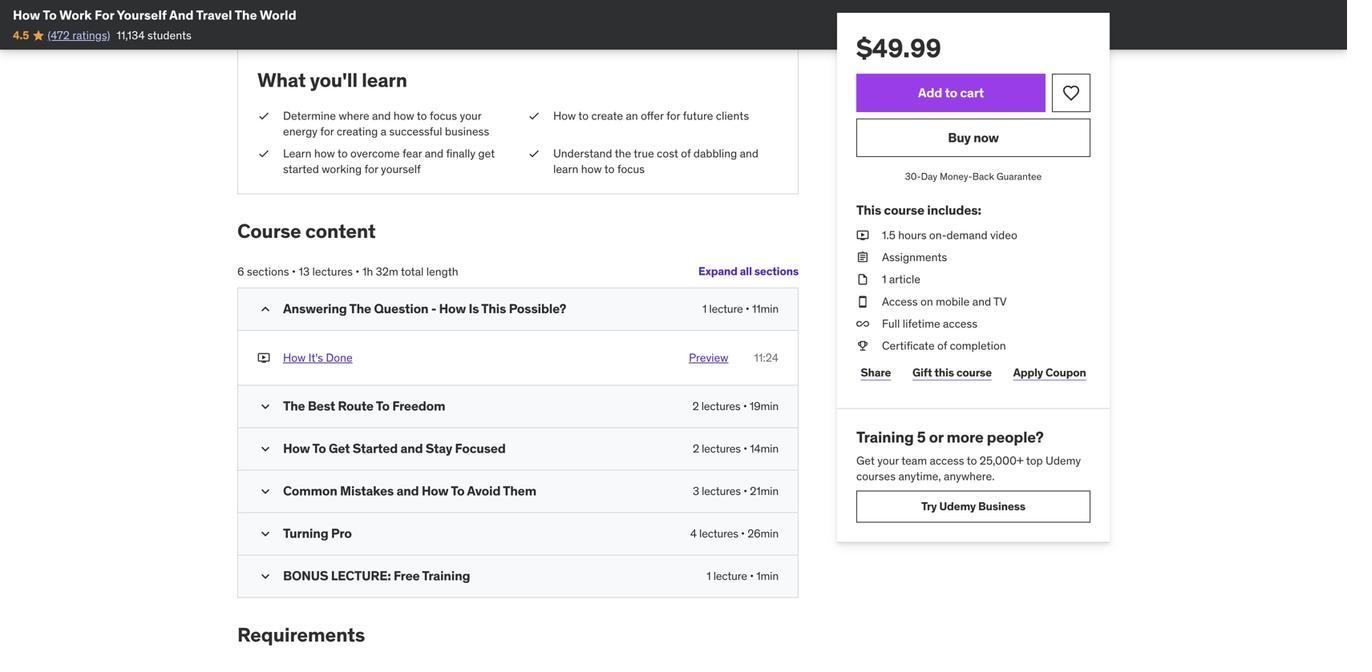 Task type: describe. For each thing, give the bounding box(es) containing it.
0 vertical spatial access
[[943, 317, 978, 331]]

how to create an offer for future clients
[[553, 109, 749, 123]]

0 vertical spatial 1
[[882, 272, 887, 287]]

started
[[353, 441, 398, 457]]

buy now button
[[856, 119, 1091, 157]]

expand all sections
[[698, 264, 799, 279]]

answering
[[283, 301, 347, 317]]

6
[[237, 265, 244, 279]]

your for how
[[460, 109, 481, 123]]

total
[[401, 265, 424, 279]]

get inside training 5 or more people? get your team access to 25,000+ top udemy courses anytime, anywhere.
[[856, 454, 875, 468]]

small image for bonus
[[257, 569, 273, 585]]

to inside button
[[945, 85, 958, 101]]

focus inside understand the true cost of dabbling and learn how to focus
[[617, 162, 645, 177]]

how for how to create an offer for future clients
[[553, 109, 576, 123]]

• left 1h 32m
[[355, 265, 360, 279]]

how inside "learn how to overcome fear and finally get started working for yourself"
[[314, 146, 335, 161]]

how inside understand the true cost of dabbling and learn how to focus
[[581, 162, 602, 177]]

business
[[978, 500, 1026, 514]]

how down "stay"
[[422, 483, 449, 500]]

lecture:
[[331, 568, 391, 585]]

• for how to get started and stay focused
[[743, 442, 747, 456]]

how it's done
[[283, 351, 353, 365]]

udemy inside try udemy business link
[[939, 500, 976, 514]]

your for more
[[877, 454, 899, 468]]

xsmall image for how
[[528, 108, 540, 124]]

how for how to get started and stay focused
[[283, 441, 310, 457]]

for inside "learn how to overcome fear and finally get started working for yourself"
[[365, 162, 378, 177]]

try udemy business link
[[856, 491, 1091, 523]]

training 5 or more people? get your team access to 25,000+ top udemy courses anytime, anywhere.
[[856, 428, 1081, 484]]

clients
[[716, 109, 749, 123]]

you'll
[[310, 68, 358, 92]]

4 lectures • 26min
[[690, 527, 779, 541]]

13
[[299, 265, 310, 279]]

common
[[283, 483, 337, 500]]

11min
[[752, 302, 779, 316]]

access on mobile and tv
[[882, 295, 1007, 309]]

4.5
[[13, 28, 29, 42]]

lectures for freedom
[[701, 400, 741, 414]]

1 for answering the question - how is this possible?
[[702, 302, 707, 316]]

udemy inside training 5 or more people? get your team access to 25,000+ top udemy courses anytime, anywhere.
[[1046, 454, 1081, 468]]

course
[[237, 219, 301, 243]]

it's
[[308, 351, 323, 365]]

small image for the
[[257, 399, 273, 415]]

lectures for to
[[702, 485, 741, 499]]

and inside "learn how to overcome fear and finally get started working for yourself"
[[425, 146, 444, 161]]

started
[[283, 162, 319, 177]]

successful
[[389, 124, 442, 139]]

this
[[934, 366, 954, 380]]

the best route to freedom
[[283, 398, 445, 415]]

assignments
[[882, 250, 947, 265]]

what you'll learn
[[257, 68, 407, 92]]

to down best on the left bottom
[[312, 441, 326, 457]]

to up (472
[[43, 7, 57, 23]]

finally
[[446, 146, 476, 161]]

1 vertical spatial this
[[481, 301, 506, 317]]

3
[[693, 485, 699, 499]]

share
[[861, 366, 891, 380]]

14min
[[750, 442, 779, 456]]

and inside understand the true cost of dabbling and learn how to focus
[[740, 146, 759, 161]]

1 for bonus lecture: free training
[[707, 570, 711, 584]]

this course includes:
[[856, 202, 981, 218]]

• for the best route to freedom
[[743, 400, 747, 414]]

yourself
[[117, 7, 167, 23]]

add
[[918, 85, 942, 101]]

and right the mistakes
[[397, 483, 419, 500]]

on
[[921, 295, 933, 309]]

completion
[[950, 339, 1006, 353]]

1h 32m
[[362, 265, 398, 279]]

2 for the best route to freedom
[[693, 400, 699, 414]]

21min
[[750, 485, 779, 499]]

• left 13
[[292, 265, 296, 279]]

-
[[431, 301, 436, 317]]

2 lectures • 19min
[[693, 400, 779, 414]]

buy now
[[948, 129, 999, 146]]

11,134
[[117, 28, 145, 42]]

determine where and how to focus your energy for creating a successful business
[[283, 109, 489, 139]]

create
[[591, 109, 623, 123]]

and left tv
[[973, 295, 991, 309]]

them
[[503, 483, 536, 500]]

share button
[[856, 357, 895, 389]]

1 horizontal spatial this
[[856, 202, 881, 218]]

or
[[929, 428, 944, 447]]

question
[[374, 301, 429, 317]]

certificate of completion
[[882, 339, 1006, 353]]

on-
[[929, 228, 947, 243]]

0 vertical spatial the
[[235, 7, 257, 23]]

try
[[921, 500, 937, 514]]

course inside gift this course link
[[957, 366, 992, 380]]

xsmall image for full lifetime access
[[856, 316, 869, 332]]

xsmall image for 1
[[856, 272, 869, 288]]

world
[[260, 7, 296, 23]]

• for common mistakes and how to avoid them
[[743, 485, 747, 499]]

xsmall image left "it's" at the bottom
[[257, 351, 270, 366]]

add to cart
[[918, 85, 984, 101]]

pro
[[331, 526, 352, 542]]

done
[[326, 351, 353, 365]]

an
[[626, 109, 638, 123]]

lectures right 4
[[699, 527, 738, 541]]

xsmall image for certificate
[[856, 338, 869, 354]]

xsmall image for learn
[[257, 146, 270, 162]]

xsmall image for assignments
[[856, 250, 869, 266]]

apply
[[1013, 366, 1043, 380]]

3 lectures • 21min
[[693, 485, 779, 499]]

energy
[[283, 124, 318, 139]]

how to work for yourself and travel the world
[[13, 7, 296, 23]]

creating
[[337, 124, 378, 139]]

$49.99
[[856, 32, 941, 64]]

to right route at left
[[376, 398, 390, 415]]

how it's done button
[[283, 351, 353, 366]]

yourself
[[381, 162, 421, 177]]

cost
[[657, 146, 678, 161]]

gift
[[913, 366, 932, 380]]

people?
[[987, 428, 1044, 447]]

route
[[338, 398, 374, 415]]

and
[[169, 7, 194, 23]]

0 vertical spatial learn
[[362, 68, 407, 92]]

30-day money-back guarantee
[[905, 170, 1042, 183]]

lecture for bonus lecture: free training
[[713, 570, 747, 584]]

6 sections • 13 lectures • 1h 32m total length
[[237, 265, 458, 279]]

mobile
[[936, 295, 970, 309]]

content
[[305, 219, 376, 243]]

1 vertical spatial training
[[422, 568, 470, 585]]

determine
[[283, 109, 336, 123]]

try udemy business
[[921, 500, 1026, 514]]

to inside understand the true cost of dabbling and learn how to focus
[[604, 162, 615, 177]]

wishlist image
[[1062, 83, 1081, 103]]

to left avoid on the left
[[451, 483, 465, 500]]

video
[[990, 228, 1017, 243]]

0 vertical spatial course
[[884, 202, 925, 218]]

business
[[445, 124, 489, 139]]

how right - on the top of page
[[439, 301, 466, 317]]

lifetime
[[903, 317, 940, 331]]



Task type: locate. For each thing, give the bounding box(es) containing it.
5
[[917, 428, 926, 447]]

to up working
[[338, 146, 348, 161]]

get up courses at the right
[[856, 454, 875, 468]]

all
[[740, 264, 752, 279]]

1 lecture • 11min
[[702, 302, 779, 316]]

tv
[[994, 295, 1007, 309]]

1 vertical spatial of
[[937, 339, 947, 353]]

certificate
[[882, 339, 935, 353]]

the right travel
[[235, 7, 257, 23]]

1 xsmall image from the top
[[856, 228, 869, 243]]

1.5 hours on-demand video
[[882, 228, 1017, 243]]

1 horizontal spatial for
[[365, 162, 378, 177]]

work
[[59, 7, 92, 23]]

back
[[973, 170, 994, 183]]

gift this course
[[913, 366, 992, 380]]

xsmall image left 1 article
[[856, 272, 869, 288]]

0 horizontal spatial training
[[422, 568, 470, 585]]

1 horizontal spatial course
[[957, 366, 992, 380]]

fear
[[403, 146, 422, 161]]

focus inside determine where and how to focus your energy for creating a successful business
[[430, 109, 457, 123]]

course up hours on the top of page
[[884, 202, 925, 218]]

• left "14min" on the bottom right
[[743, 442, 747, 456]]

course content
[[237, 219, 376, 243]]

learn down the "understand"
[[553, 162, 578, 177]]

xsmall image
[[257, 108, 270, 124], [528, 108, 540, 124], [257, 146, 270, 162], [528, 146, 540, 162], [856, 272, 869, 288], [856, 338, 869, 354], [257, 351, 270, 366]]

1 horizontal spatial udemy
[[1046, 454, 1081, 468]]

for
[[666, 109, 680, 123], [320, 124, 334, 139], [365, 162, 378, 177]]

2 small image from the top
[[257, 399, 273, 415]]

lecture left 1min
[[713, 570, 747, 584]]

to left cart
[[945, 85, 958, 101]]

2 vertical spatial for
[[365, 162, 378, 177]]

how up the "understand"
[[553, 109, 576, 123]]

0 vertical spatial small image
[[257, 442, 273, 458]]

understand the true cost of dabbling and learn how to focus
[[553, 146, 759, 177]]

includes:
[[927, 202, 981, 218]]

course down completion
[[957, 366, 992, 380]]

lectures left "14min" on the bottom right
[[702, 442, 741, 456]]

to inside "learn how to overcome fear and finally get started working for yourself"
[[338, 146, 348, 161]]

udemy right try
[[939, 500, 976, 514]]

focus down the at the left of page
[[617, 162, 645, 177]]

training left 5
[[856, 428, 914, 447]]

1 sections from the left
[[754, 264, 799, 279]]

lectures right 3
[[702, 485, 741, 499]]

where
[[339, 109, 369, 123]]

learn inside understand the true cost of dabbling and learn how to focus
[[553, 162, 578, 177]]

1 horizontal spatial training
[[856, 428, 914, 447]]

access
[[882, 295, 918, 309]]

learn
[[283, 146, 312, 161]]

0 vertical spatial how
[[394, 109, 414, 123]]

2 horizontal spatial the
[[349, 301, 371, 317]]

for inside determine where and how to focus your energy for creating a successful business
[[320, 124, 334, 139]]

preview
[[689, 351, 729, 365]]

3 xsmall image from the top
[[856, 294, 869, 310]]

0 horizontal spatial of
[[681, 146, 691, 161]]

understand
[[553, 146, 612, 161]]

how inside determine where and how to focus your energy for creating a successful business
[[394, 109, 414, 123]]

4
[[690, 527, 697, 541]]

common mistakes and how to avoid them
[[283, 483, 536, 500]]

• left 26min
[[741, 527, 745, 541]]

to inside determine where and how to focus your energy for creating a successful business
[[417, 109, 427, 123]]

1 vertical spatial course
[[957, 366, 992, 380]]

turning
[[283, 526, 328, 542]]

how down the "understand"
[[581, 162, 602, 177]]

how
[[394, 109, 414, 123], [314, 146, 335, 161], [581, 162, 602, 177]]

small image left the answering
[[257, 302, 273, 318]]

focused
[[455, 441, 506, 457]]

and right fear at left top
[[425, 146, 444, 161]]

money-
[[940, 170, 973, 183]]

lecture for answering the question - how is this possible?
[[709, 302, 743, 316]]

1 horizontal spatial the
[[283, 398, 305, 415]]

to up successful
[[417, 109, 427, 123]]

more
[[947, 428, 984, 447]]

• left 1min
[[750, 570, 754, 584]]

answering the question - how is this possible?
[[283, 301, 566, 317]]

2 up 3
[[693, 442, 699, 456]]

possible?
[[509, 301, 566, 317]]

0 vertical spatial of
[[681, 146, 691, 161]]

bonus lecture: free training
[[283, 568, 470, 585]]

3 small image from the top
[[257, 527, 273, 543]]

xsmall image left create
[[528, 108, 540, 124]]

and right dabbling
[[740, 146, 759, 161]]

1 small image from the top
[[257, 302, 273, 318]]

1 horizontal spatial of
[[937, 339, 947, 353]]

freedom
[[392, 398, 445, 415]]

0 horizontal spatial get
[[329, 441, 350, 457]]

1 vertical spatial udemy
[[939, 500, 976, 514]]

lectures for and
[[702, 442, 741, 456]]

0 horizontal spatial sections
[[247, 265, 289, 279]]

avoid
[[467, 483, 501, 500]]

and inside determine where and how to focus your energy for creating a successful business
[[372, 109, 391, 123]]

to down the "understand"
[[604, 162, 615, 177]]

• for bonus lecture: free training
[[750, 570, 754, 584]]

0 vertical spatial lecture
[[709, 302, 743, 316]]

to left create
[[578, 109, 589, 123]]

2 vertical spatial the
[[283, 398, 305, 415]]

of right cost at top
[[681, 146, 691, 161]]

get
[[329, 441, 350, 457], [856, 454, 875, 468]]

xsmall image for determine
[[257, 108, 270, 124]]

the down 6 sections • 13 lectures • 1h 32m total length at the top of page
[[349, 301, 371, 317]]

2 vertical spatial 1
[[707, 570, 711, 584]]

mistakes
[[340, 483, 394, 500]]

xsmall image left '1.5'
[[856, 228, 869, 243]]

this
[[856, 202, 881, 218], [481, 301, 506, 317]]

2 sections from the left
[[247, 265, 289, 279]]

0 horizontal spatial focus
[[430, 109, 457, 123]]

for down determine
[[320, 124, 334, 139]]

1 vertical spatial lecture
[[713, 570, 747, 584]]

how to get started and stay focused
[[283, 441, 506, 457]]

1min
[[756, 570, 779, 584]]

(472
[[48, 28, 70, 42]]

free
[[394, 568, 420, 585]]

0 horizontal spatial course
[[884, 202, 925, 218]]

a
[[381, 124, 387, 139]]

1 vertical spatial the
[[349, 301, 371, 317]]

1 vertical spatial your
[[877, 454, 899, 468]]

19min
[[750, 400, 779, 414]]

• left 11min
[[746, 302, 750, 316]]

how left "it's" at the bottom
[[283, 351, 306, 365]]

your up courses at the right
[[877, 454, 899, 468]]

small image left the turning
[[257, 527, 273, 543]]

small image
[[257, 442, 273, 458], [257, 484, 273, 500]]

lecture down expand
[[709, 302, 743, 316]]

overcome
[[350, 146, 400, 161]]

• for turning pro
[[741, 527, 745, 541]]

xsmall image left learn
[[257, 146, 270, 162]]

training inside training 5 or more people? get your team access to 25,000+ top udemy courses anytime, anywhere.
[[856, 428, 914, 447]]

for down overcome
[[365, 162, 378, 177]]

1 horizontal spatial get
[[856, 454, 875, 468]]

small image left best on the left bottom
[[257, 399, 273, 415]]

xsmall image left "assignments"
[[856, 250, 869, 266]]

0 horizontal spatial this
[[481, 301, 506, 317]]

0 horizontal spatial for
[[320, 124, 334, 139]]

4 xsmall image from the top
[[856, 316, 869, 332]]

day
[[921, 170, 938, 183]]

gift this course link
[[908, 357, 996, 389]]

1 vertical spatial how
[[314, 146, 335, 161]]

the
[[235, 7, 257, 23], [349, 301, 371, 317], [283, 398, 305, 415]]

small image for answering
[[257, 302, 273, 318]]

0 horizontal spatial udemy
[[939, 500, 976, 514]]

training right free
[[422, 568, 470, 585]]

2 vertical spatial how
[[581, 162, 602, 177]]

small image
[[257, 302, 273, 318], [257, 399, 273, 415], [257, 527, 273, 543], [257, 569, 273, 585]]

xsmall image
[[856, 228, 869, 243], [856, 250, 869, 266], [856, 294, 869, 310], [856, 316, 869, 332]]

course
[[884, 202, 925, 218], [957, 366, 992, 380]]

focus up "business"
[[430, 109, 457, 123]]

1 horizontal spatial sections
[[754, 264, 799, 279]]

1 horizontal spatial focus
[[617, 162, 645, 177]]

small image left bonus
[[257, 569, 273, 585]]

the left best on the left bottom
[[283, 398, 305, 415]]

1 vertical spatial learn
[[553, 162, 578, 177]]

learn up determine where and how to focus your energy for creating a successful business
[[362, 68, 407, 92]]

udemy
[[1046, 454, 1081, 468], [939, 500, 976, 514]]

of down full lifetime access
[[937, 339, 947, 353]]

0 horizontal spatial the
[[235, 7, 257, 23]]

1 vertical spatial for
[[320, 124, 334, 139]]

for right the offer
[[666, 109, 680, 123]]

top
[[1026, 454, 1043, 468]]

get left started
[[329, 441, 350, 457]]

how inside how it's done "button"
[[283, 351, 306, 365]]

and up a
[[372, 109, 391, 123]]

2 horizontal spatial for
[[666, 109, 680, 123]]

0 horizontal spatial how
[[314, 146, 335, 161]]

xsmall image down what
[[257, 108, 270, 124]]

small image for turning
[[257, 527, 273, 543]]

to inside training 5 or more people? get your team access to 25,000+ top udemy courses anytime, anywhere.
[[967, 454, 977, 468]]

how for how it's done
[[283, 351, 306, 365]]

1 down the 4 lectures • 26min
[[707, 570, 711, 584]]

your inside training 5 or more people? get your team access to 25,000+ top udemy courses anytime, anywhere.
[[877, 454, 899, 468]]

full
[[882, 317, 900, 331]]

1 vertical spatial focus
[[617, 162, 645, 177]]

now
[[974, 129, 999, 146]]

1 horizontal spatial how
[[394, 109, 414, 123]]

students
[[147, 28, 192, 42]]

• for answering the question - how is this possible?
[[746, 302, 750, 316]]

access
[[943, 317, 978, 331], [930, 454, 964, 468]]

turning pro
[[283, 526, 352, 542]]

• left 19min
[[743, 400, 747, 414]]

0 vertical spatial this
[[856, 202, 881, 218]]

access inside training 5 or more people? get your team access to 25,000+ top udemy courses anytime, anywhere.
[[930, 454, 964, 468]]

1 vertical spatial 2
[[693, 442, 699, 456]]

• left 21min
[[743, 485, 747, 499]]

your inside determine where and how to focus your energy for creating a successful business
[[460, 109, 481, 123]]

for
[[95, 7, 114, 23]]

access down the mobile
[[943, 317, 978, 331]]

2 down preview
[[693, 400, 699, 414]]

to
[[43, 7, 57, 23], [376, 398, 390, 415], [312, 441, 326, 457], [451, 483, 465, 500]]

1 small image from the top
[[257, 442, 273, 458]]

lectures left 19min
[[701, 400, 741, 414]]

small image for how
[[257, 442, 273, 458]]

to
[[945, 85, 958, 101], [417, 109, 427, 123], [578, 109, 589, 123], [338, 146, 348, 161], [604, 162, 615, 177], [967, 454, 977, 468]]

sections right 6
[[247, 265, 289, 279]]

of inside understand the true cost of dabbling and learn how to focus
[[681, 146, 691, 161]]

lectures
[[312, 265, 353, 279], [701, 400, 741, 414], [702, 442, 741, 456], [702, 485, 741, 499], [699, 527, 738, 541]]

0 vertical spatial focus
[[430, 109, 457, 123]]

2 horizontal spatial how
[[581, 162, 602, 177]]

1 down expand
[[702, 302, 707, 316]]

xsmall image for understand
[[528, 146, 540, 162]]

and left "stay"
[[400, 441, 423, 457]]

0 vertical spatial for
[[666, 109, 680, 123]]

what
[[257, 68, 306, 92]]

xsmall image right get
[[528, 146, 540, 162]]

how up 4.5
[[13, 7, 40, 23]]

0 horizontal spatial your
[[460, 109, 481, 123]]

0 vertical spatial udemy
[[1046, 454, 1081, 468]]

2 2 from the top
[[693, 442, 699, 456]]

0 vertical spatial your
[[460, 109, 481, 123]]

how up common
[[283, 441, 310, 457]]

2 for how to get started and stay focused
[[693, 442, 699, 456]]

xsmall image left full
[[856, 316, 869, 332]]

0 vertical spatial training
[[856, 428, 914, 447]]

future
[[683, 109, 713, 123]]

true
[[634, 146, 654, 161]]

how up working
[[314, 146, 335, 161]]

1 vertical spatial access
[[930, 454, 964, 468]]

your up "business"
[[460, 109, 481, 123]]

(472 ratings)
[[48, 28, 110, 42]]

xsmall image up share
[[856, 338, 869, 354]]

26min
[[748, 527, 779, 541]]

how for how to work for yourself and travel the world
[[13, 7, 40, 23]]

access down or
[[930, 454, 964, 468]]

udemy right top
[[1046, 454, 1081, 468]]

2
[[693, 400, 699, 414], [693, 442, 699, 456]]

lectures right 13
[[312, 265, 353, 279]]

travel
[[196, 7, 232, 23]]

1 vertical spatial 1
[[702, 302, 707, 316]]

2 lectures • 14min
[[693, 442, 779, 456]]

is
[[469, 301, 479, 317]]

article
[[889, 272, 921, 287]]

xsmall image for access on mobile and tv
[[856, 294, 869, 310]]

sections right all
[[754, 264, 799, 279]]

best
[[308, 398, 335, 415]]

4 small image from the top
[[257, 569, 273, 585]]

training
[[856, 428, 914, 447], [422, 568, 470, 585]]

1 2 from the top
[[693, 400, 699, 414]]

how up successful
[[394, 109, 414, 123]]

xsmall image left access
[[856, 294, 869, 310]]

xsmall image for 1.5 hours on-demand video
[[856, 228, 869, 243]]

0 horizontal spatial learn
[[362, 68, 407, 92]]

your
[[460, 109, 481, 123], [877, 454, 899, 468]]

sections inside dropdown button
[[754, 264, 799, 279]]

1 horizontal spatial learn
[[553, 162, 578, 177]]

1 left article
[[882, 272, 887, 287]]

2 small image from the top
[[257, 484, 273, 500]]

2 xsmall image from the top
[[856, 250, 869, 266]]

1 vertical spatial small image
[[257, 484, 273, 500]]

to up anywhere. on the right of page
[[967, 454, 977, 468]]

small image for common
[[257, 484, 273, 500]]

0 vertical spatial 2
[[693, 400, 699, 414]]

1 horizontal spatial your
[[877, 454, 899, 468]]



Task type: vqa. For each thing, say whether or not it's contained in the screenshot.
demand
yes



